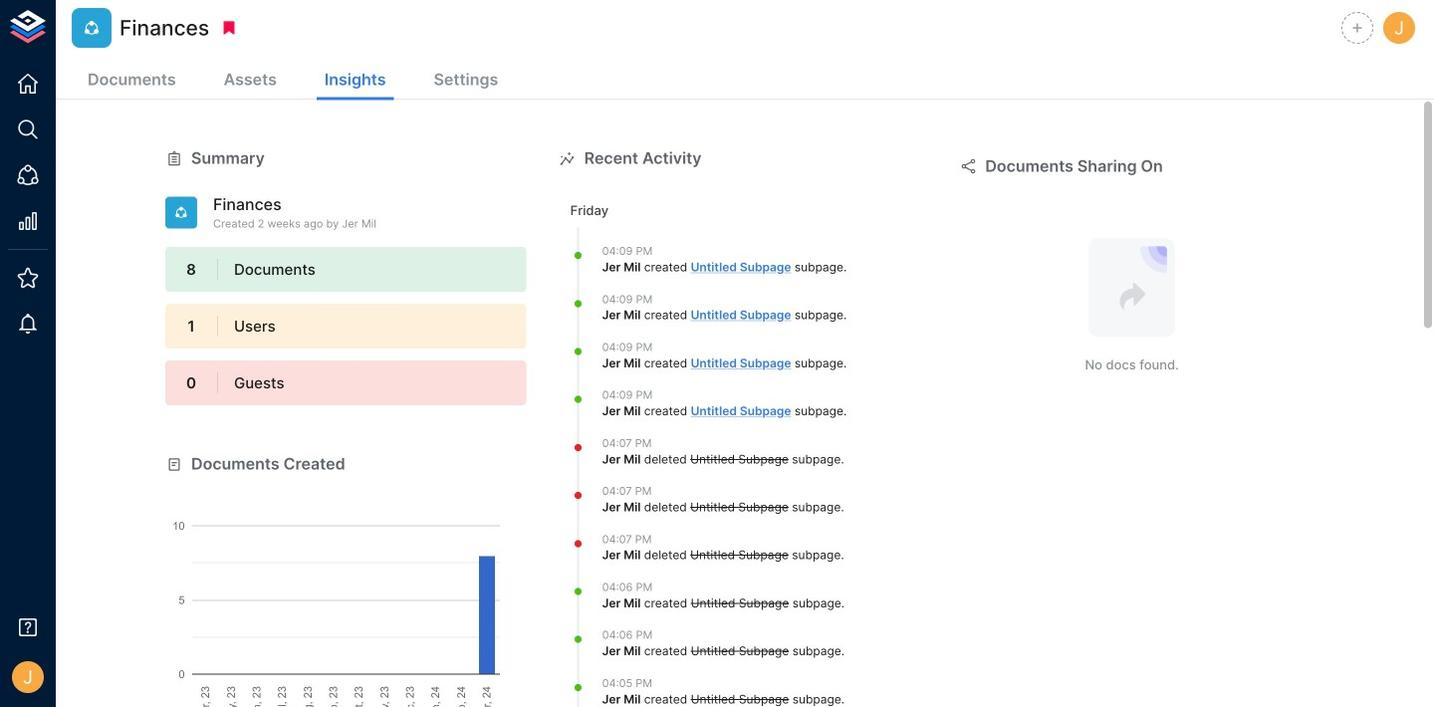 Task type: describe. For each thing, give the bounding box(es) containing it.
remove bookmark image
[[220, 19, 238, 37]]

a chart. element
[[165, 476, 527, 707]]



Task type: locate. For each thing, give the bounding box(es) containing it.
a chart. image
[[165, 476, 527, 707]]



Task type: vqa. For each thing, say whether or not it's contained in the screenshot.
rightmost tooltip
no



